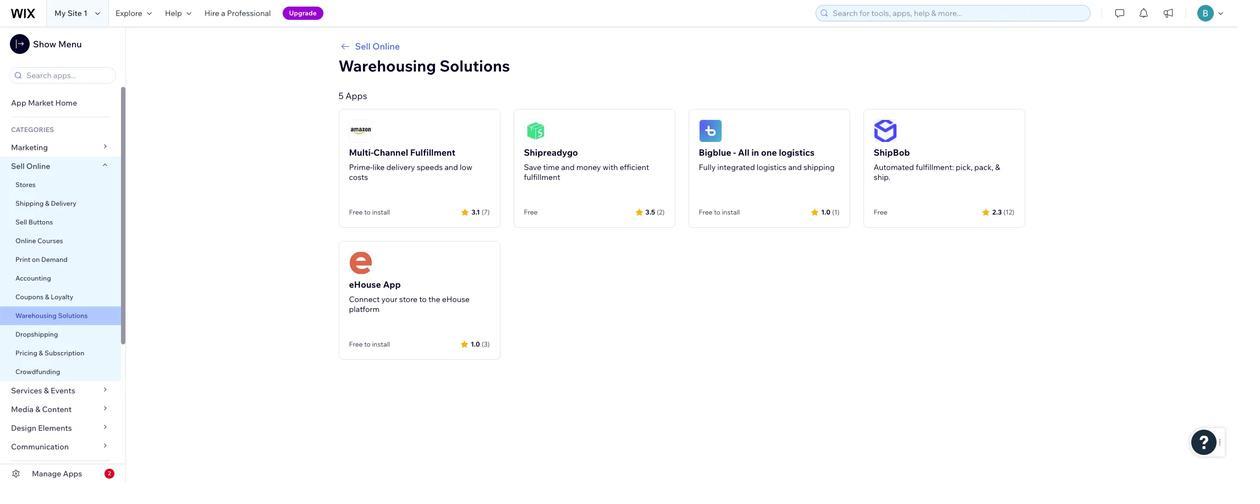 Task type: describe. For each thing, give the bounding box(es) containing it.
dropshipping link
[[0, 325, 121, 344]]

shipping
[[804, 162, 835, 172]]

upgrade
[[289, 9, 317, 17]]

store
[[399, 294, 418, 304]]

free for ehouse app
[[349, 340, 363, 348]]

categories
[[11, 125, 54, 134]]

1.0 (1)
[[821, 208, 840, 216]]

to for prime-
[[364, 208, 371, 216]]

your
[[382, 294, 398, 304]]

2.3
[[993, 208, 1002, 216]]

solutions inside 'sidebar' element
[[58, 311, 88, 320]]

professional
[[227, 8, 271, 18]]

to inside ehouse app connect your store to the ehouse platform
[[419, 294, 427, 304]]

one
[[761, 147, 777, 158]]

buttons
[[29, 218, 53, 226]]

stores
[[15, 180, 36, 189]]

coupons & loyalty link
[[0, 288, 121, 306]]

0 horizontal spatial sell online link
[[0, 157, 121, 176]]

my site 1
[[54, 8, 87, 18]]

(2)
[[657, 208, 665, 216]]

to for in
[[714, 208, 721, 216]]

events
[[51, 386, 75, 396]]

to for your
[[364, 340, 371, 348]]

help button
[[158, 0, 198, 26]]

free to install for in
[[699, 208, 740, 216]]

and inside shipreadygo save time and money with efficient fulfillment
[[561, 162, 575, 172]]

app market home
[[11, 98, 77, 108]]

online courses link
[[0, 232, 121, 250]]

& inside shipbob automated fulfillment: pick, pack, & ship.
[[996, 162, 1001, 172]]

sell buttons link
[[0, 213, 121, 232]]

upgrade button
[[283, 7, 323, 20]]

elements
[[38, 423, 72, 433]]

1 vertical spatial sell
[[11, 161, 25, 171]]

2 vertical spatial online
[[15, 237, 36, 245]]

services & events link
[[0, 381, 121, 400]]

fulfillment
[[524, 172, 560, 182]]

print
[[15, 255, 30, 264]]

like
[[373, 162, 385, 172]]

media & content link
[[0, 400, 121, 419]]

free for multi-channel fulfillment
[[349, 208, 363, 216]]

crowdfunding link
[[0, 363, 121, 381]]

accounting
[[15, 274, 51, 282]]

pick,
[[956, 162, 973, 172]]

channel
[[374, 147, 408, 158]]

1 horizontal spatial sell online
[[355, 41, 400, 52]]

0 vertical spatial warehousing solutions
[[339, 56, 510, 75]]

free down fulfillment
[[524, 208, 538, 216]]

platform
[[349, 304, 380, 314]]

free to install for your
[[349, 340, 390, 348]]

install for in
[[722, 208, 740, 216]]

apps for manage apps
[[63, 469, 82, 479]]

app inside 'sidebar' element
[[11, 98, 26, 108]]

sell buttons
[[15, 218, 53, 226]]

print on demand link
[[0, 250, 121, 269]]

(7)
[[482, 208, 490, 216]]

2 vertical spatial sell
[[15, 218, 27, 226]]

bigblue
[[699, 147, 731, 158]]

warehousing solutions link
[[0, 306, 121, 325]]

0 vertical spatial warehousing
[[339, 56, 436, 75]]

hire a professional
[[205, 8, 271, 18]]

multi-channel fulfillment prime-like delivery speeds and low costs
[[349, 147, 472, 182]]

2
[[108, 470, 111, 477]]

0 vertical spatial online
[[373, 41, 400, 52]]

(1)
[[832, 208, 840, 216]]

install for your
[[372, 340, 390, 348]]

content
[[42, 404, 72, 414]]

multi-channel fulfillment logo image
[[349, 119, 372, 142]]

shipping & delivery link
[[0, 194, 121, 213]]

bigblue ‑ all in one logistics fully integrated logistics and shipping
[[699, 147, 835, 172]]

3.5 (2)
[[646, 208, 665, 216]]

1.0 for logistics
[[821, 208, 831, 216]]

communication link
[[0, 437, 121, 456]]

5 apps
[[339, 90, 367, 101]]

efficient
[[620, 162, 649, 172]]

(3)
[[482, 340, 490, 348]]

with
[[603, 162, 618, 172]]

shipreadygo save time and money with efficient fulfillment
[[524, 147, 649, 182]]

services
[[11, 386, 42, 396]]

time
[[543, 162, 560, 172]]

(12)
[[1004, 208, 1015, 216]]

0 vertical spatial logistics
[[779, 147, 815, 158]]

free for bigblue ‑ all in one logistics
[[699, 208, 713, 216]]

& for loyalty
[[45, 293, 49, 301]]

warehousing inside 'sidebar' element
[[15, 311, 57, 320]]

help
[[165, 8, 182, 18]]

services & events
[[11, 386, 75, 396]]

1 vertical spatial ehouse
[[442, 294, 470, 304]]

delivery
[[51, 199, 76, 207]]

& for content
[[35, 404, 40, 414]]

fulfillment
[[410, 147, 455, 158]]

communication
[[11, 442, 71, 452]]

costs
[[349, 172, 368, 182]]

& for events
[[44, 386, 49, 396]]

5
[[339, 90, 344, 101]]

menu
[[58, 39, 82, 50]]

hire
[[205, 8, 219, 18]]

sidebar element
[[0, 26, 126, 483]]

demand
[[41, 255, 68, 264]]

ehouse app connect your store to the ehouse platform
[[349, 279, 470, 314]]

in
[[752, 147, 759, 158]]

0 vertical spatial solutions
[[440, 56, 510, 75]]

1 vertical spatial logistics
[[757, 162, 787, 172]]

apps for 5 apps
[[346, 90, 367, 101]]



Task type: locate. For each thing, give the bounding box(es) containing it.
& inside services & events link
[[44, 386, 49, 396]]

& inside coupons & loyalty link
[[45, 293, 49, 301]]

& for delivery
[[45, 199, 49, 207]]

low
[[460, 162, 472, 172]]

3.5
[[646, 208, 655, 216]]

free down costs
[[349, 208, 363, 216]]

3 and from the left
[[788, 162, 802, 172]]

& inside media & content link
[[35, 404, 40, 414]]

warehousing up the dropshipping
[[15, 311, 57, 320]]

0 vertical spatial sell online link
[[339, 40, 1025, 53]]

apps
[[346, 90, 367, 101], [63, 469, 82, 479]]

marketing
[[11, 142, 48, 152]]

ehouse up connect
[[349, 279, 381, 290]]

1
[[84, 8, 87, 18]]

1 vertical spatial app
[[383, 279, 401, 290]]

ehouse
[[349, 279, 381, 290], [442, 294, 470, 304]]

design
[[11, 423, 36, 433]]

1 vertical spatial sell online
[[11, 161, 50, 171]]

1 vertical spatial 1.0
[[471, 340, 480, 348]]

to
[[364, 208, 371, 216], [714, 208, 721, 216], [419, 294, 427, 304], [364, 340, 371, 348]]

free down platform
[[349, 340, 363, 348]]

& inside pricing & subscription link
[[39, 349, 43, 357]]

2 and from the left
[[561, 162, 575, 172]]

save
[[524, 162, 542, 172]]

on
[[32, 255, 40, 264]]

install for prime-
[[372, 208, 390, 216]]

and inside the bigblue ‑ all in one logistics fully integrated logistics and shipping
[[788, 162, 802, 172]]

apps right manage
[[63, 469, 82, 479]]

shipbob
[[874, 147, 910, 158]]

warehousing solutions inside 'sidebar' element
[[15, 311, 88, 320]]

0 vertical spatial ehouse
[[349, 279, 381, 290]]

1 vertical spatial online
[[26, 161, 50, 171]]

Search apps... field
[[23, 68, 112, 83]]

1 vertical spatial warehousing solutions
[[15, 311, 88, 320]]

subscription
[[45, 349, 84, 357]]

pricing
[[15, 349, 37, 357]]

shipbob automated fulfillment: pick, pack, & ship.
[[874, 147, 1001, 182]]

logistics up shipping
[[779, 147, 815, 158]]

prime-
[[349, 162, 373, 172]]

& left events on the left of the page
[[44, 386, 49, 396]]

the
[[429, 294, 440, 304]]

manage
[[32, 469, 61, 479]]

3.1 (7)
[[472, 208, 490, 216]]

1 and from the left
[[445, 162, 458, 172]]

1 horizontal spatial warehousing
[[339, 56, 436, 75]]

and left low
[[445, 162, 458, 172]]

sell online link
[[339, 40, 1025, 53], [0, 157, 121, 176]]

ehouse app logo image
[[349, 251, 372, 275]]

& right pricing
[[39, 349, 43, 357]]

install down 'like'
[[372, 208, 390, 216]]

and right time
[[561, 162, 575, 172]]

print on demand
[[15, 255, 68, 264]]

‑
[[733, 147, 736, 158]]

free to install down platform
[[349, 340, 390, 348]]

sell left buttons
[[15, 218, 27, 226]]

1.0 left '(1)'
[[821, 208, 831, 216]]

1 vertical spatial warehousing
[[15, 311, 57, 320]]

money
[[577, 162, 601, 172]]

show menu
[[33, 39, 82, 50]]

1.0 (3)
[[471, 340, 490, 348]]

0 vertical spatial 1.0
[[821, 208, 831, 216]]

crowdfunding
[[15, 368, 60, 376]]

1.0 left (3)
[[471, 340, 480, 348]]

solutions
[[440, 56, 510, 75], [58, 311, 88, 320]]

1 vertical spatial solutions
[[58, 311, 88, 320]]

3.1
[[472, 208, 480, 216]]

logistics
[[779, 147, 815, 158], [757, 162, 787, 172]]

1 horizontal spatial sell online link
[[339, 40, 1025, 53]]

install down integrated
[[722, 208, 740, 216]]

& left loyalty
[[45, 293, 49, 301]]

fully
[[699, 162, 716, 172]]

0 horizontal spatial 1.0
[[471, 340, 480, 348]]

warehousing up 5 apps
[[339, 56, 436, 75]]

app left 'market'
[[11, 98, 26, 108]]

& left delivery
[[45, 199, 49, 207]]

2 horizontal spatial and
[[788, 162, 802, 172]]

to left the the
[[419, 294, 427, 304]]

delivery
[[387, 162, 415, 172]]

multi-
[[349, 147, 374, 158]]

bigblue ‑ all in one logistics logo image
[[699, 119, 722, 142]]

1 horizontal spatial app
[[383, 279, 401, 290]]

apps right 5
[[346, 90, 367, 101]]

pricing & subscription
[[15, 349, 84, 357]]

to down fully
[[714, 208, 721, 216]]

0 horizontal spatial ehouse
[[349, 279, 381, 290]]

pricing & subscription link
[[0, 344, 121, 363]]

free down fully
[[699, 208, 713, 216]]

0 horizontal spatial app
[[11, 98, 26, 108]]

manage apps
[[32, 469, 82, 479]]

design elements link
[[0, 419, 121, 437]]

stores link
[[0, 176, 121, 194]]

0 horizontal spatial apps
[[63, 469, 82, 479]]

1.0 for to
[[471, 340, 480, 348]]

integrated
[[718, 162, 755, 172]]

courses
[[37, 237, 63, 245]]

app
[[11, 98, 26, 108], [383, 279, 401, 290]]

warehousing solutions
[[339, 56, 510, 75], [15, 311, 88, 320]]

sell online inside 'sidebar' element
[[11, 161, 50, 171]]

free to install down fully
[[699, 208, 740, 216]]

free to install down costs
[[349, 208, 390, 216]]

0 horizontal spatial sell online
[[11, 161, 50, 171]]

a
[[221, 8, 225, 18]]

1 vertical spatial sell online link
[[0, 157, 121, 176]]

1 horizontal spatial apps
[[346, 90, 367, 101]]

0 vertical spatial sell online
[[355, 41, 400, 52]]

coupons
[[15, 293, 43, 301]]

sell up stores
[[11, 161, 25, 171]]

automated
[[874, 162, 914, 172]]

shipping
[[15, 199, 44, 207]]

app inside ehouse app connect your store to the ehouse platform
[[383, 279, 401, 290]]

app up your
[[383, 279, 401, 290]]

0 horizontal spatial and
[[445, 162, 458, 172]]

0 horizontal spatial warehousing
[[15, 311, 57, 320]]

logistics down one
[[757, 162, 787, 172]]

accounting link
[[0, 269, 121, 288]]

shipreadygo
[[524, 147, 578, 158]]

Search for tools, apps, help & more... field
[[830, 6, 1087, 21]]

0 horizontal spatial warehousing solutions
[[15, 311, 88, 320]]

online courses
[[15, 237, 63, 245]]

& for subscription
[[39, 349, 43, 357]]

ehouse right the the
[[442, 294, 470, 304]]

to down costs
[[364, 208, 371, 216]]

media
[[11, 404, 34, 414]]

install down platform
[[372, 340, 390, 348]]

sell
[[355, 41, 371, 52], [11, 161, 25, 171], [15, 218, 27, 226]]

shipbob logo image
[[874, 119, 897, 142]]

app market home link
[[0, 94, 121, 112]]

home
[[55, 98, 77, 108]]

& right pack,
[[996, 162, 1001, 172]]

1 horizontal spatial ehouse
[[442, 294, 470, 304]]

1 horizontal spatial and
[[561, 162, 575, 172]]

1 horizontal spatial warehousing solutions
[[339, 56, 510, 75]]

connect
[[349, 294, 380, 304]]

and left shipping
[[788, 162, 802, 172]]

1 vertical spatial apps
[[63, 469, 82, 479]]

0 horizontal spatial solutions
[[58, 311, 88, 320]]

shipreadygo logo image
[[524, 119, 547, 142]]

and inside the 'multi-channel fulfillment prime-like delivery speeds and low costs'
[[445, 162, 458, 172]]

free to install for prime-
[[349, 208, 390, 216]]

to down platform
[[364, 340, 371, 348]]

speeds
[[417, 162, 443, 172]]

free down 'ship.'
[[874, 208, 888, 216]]

free
[[349, 208, 363, 216], [524, 208, 538, 216], [699, 208, 713, 216], [874, 208, 888, 216], [349, 340, 363, 348]]

apps inside 'sidebar' element
[[63, 469, 82, 479]]

1 horizontal spatial 1.0
[[821, 208, 831, 216]]

all
[[738, 147, 750, 158]]

& right media
[[35, 404, 40, 414]]

marketing link
[[0, 138, 121, 157]]

sell up 5 apps
[[355, 41, 371, 52]]

my
[[54, 8, 66, 18]]

& inside shipping & delivery link
[[45, 199, 49, 207]]

0 vertical spatial sell
[[355, 41, 371, 52]]

0 vertical spatial app
[[11, 98, 26, 108]]

dropshipping
[[15, 330, 58, 338]]

1.0
[[821, 208, 831, 216], [471, 340, 480, 348]]

market
[[28, 98, 54, 108]]

loyalty
[[51, 293, 73, 301]]

0 vertical spatial apps
[[346, 90, 367, 101]]

sell online
[[355, 41, 400, 52], [11, 161, 50, 171]]

fulfillment:
[[916, 162, 954, 172]]

1 horizontal spatial solutions
[[440, 56, 510, 75]]



Task type: vqa. For each thing, say whether or not it's contained in the screenshot.


